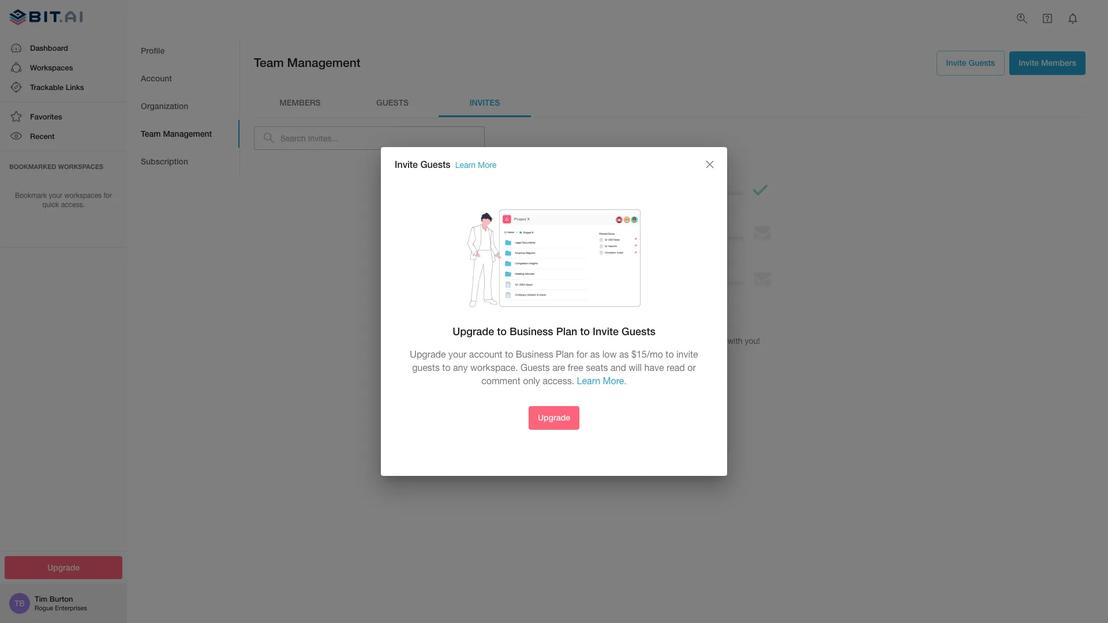 Task type: describe. For each thing, give the bounding box(es) containing it.
team inside 'link'
[[141, 129, 161, 138]]

business inside upgrade your account to business plan for as low as $15/mo to invite guests to any workspace. guests are free seats and will have read or comment only access.
[[516, 349, 554, 360]]

guests
[[412, 363, 440, 373]]

learn more
[[649, 363, 692, 373]]

upgrade inside upgrade your account to business plan for as low as $15/mo to invite guests to any workspace. guests are free seats and will have read or comment only access.
[[410, 349, 446, 360]]

invites button
[[439, 89, 531, 117]]

bookmarked
[[9, 163, 56, 170]]

upgrade to business plan to invite guests
[[453, 325, 656, 338]]

guests inside upgrade your account to business plan for as low as $15/mo to invite guests to any workspace. guests are free seats and will have read or comment only access.
[[521, 363, 550, 373]]

for inside the bookmark your workspaces for quick access.
[[104, 191, 112, 200]]

invites
[[470, 98, 500, 108]]

burton
[[50, 595, 73, 604]]

collaborate
[[686, 336, 726, 346]]

invite guests learn more
[[395, 159, 497, 170]]

read
[[667, 363, 685, 373]]

learn more. link
[[577, 376, 627, 386]]

free
[[568, 363, 584, 373]]

learn inside invite guests learn more
[[455, 160, 476, 170]]

upgrade to business plan to invite guests dialog
[[381, 147, 728, 476]]

tb
[[15, 599, 25, 609]]

and
[[611, 363, 627, 373]]

invite for invite guests
[[947, 58, 967, 68]]

upgrade down only
[[538, 413, 571, 423]]

with
[[728, 336, 743, 346]]

invite
[[677, 349, 699, 360]]

you!
[[745, 336, 761, 346]]

favorites button
[[0, 107, 127, 127]]

invite for invite guests learn more
[[395, 159, 418, 170]]

to up invite
[[676, 336, 683, 346]]

bookmark your workspaces for quick access.
[[15, 191, 112, 209]]

profile link
[[127, 37, 240, 65]]

upgrade up account
[[453, 325, 495, 338]]

members button
[[254, 89, 347, 117]]

tim
[[35, 595, 47, 604]]

guests button
[[347, 89, 439, 117]]

account
[[141, 73, 172, 83]]

quick
[[42, 201, 59, 209]]

members
[[640, 336, 674, 346]]

tab list containing profile
[[127, 37, 240, 176]]

to left any
[[443, 363, 451, 373]]

seats
[[586, 363, 608, 373]]

your for workspaces
[[49, 191, 62, 200]]

invite guests
[[947, 58, 996, 68]]

upgrade button inside dialog
[[529, 407, 580, 430]]

0 vertical spatial team management
[[254, 55, 361, 70]]

more.
[[603, 376, 627, 386]]

have
[[645, 363, 665, 373]]

workspaces
[[30, 63, 73, 72]]

subscription link
[[127, 148, 240, 176]]

trackable
[[30, 83, 64, 92]]

upgrade your account to business plan for as low as $15/mo to invite guests to any workspace. guests are free seats and will have read or comment only access.
[[410, 349, 699, 386]]

to up free
[[581, 325, 590, 338]]

management inside 'link'
[[163, 129, 212, 138]]

your for account
[[449, 349, 467, 360]]

organization
[[141, 101, 188, 111]]

bookmarked workspaces
[[9, 163, 103, 170]]

invite members button
[[1010, 51, 1086, 75]]

trackable links button
[[0, 77, 127, 97]]

team management inside team management 'link'
[[141, 129, 212, 138]]

1 plan from the top
[[557, 325, 578, 338]]

or
[[688, 363, 696, 373]]

team management link
[[127, 120, 240, 148]]

learn for learn more
[[649, 363, 670, 373]]

invite your team members to collaborate with you!
[[580, 336, 761, 346]]

guests
[[377, 98, 409, 108]]

rogue
[[35, 606, 53, 612]]

access. inside upgrade your account to business plan for as low as $15/mo to invite guests to any workspace. guests are free seats and will have read or comment only access.
[[543, 376, 575, 386]]



Task type: vqa. For each thing, say whether or not it's contained in the screenshot.
"keep me signed in"
no



Task type: locate. For each thing, give the bounding box(es) containing it.
more
[[478, 160, 497, 170], [672, 363, 692, 373]]

0 vertical spatial team
[[254, 55, 284, 70]]

team management up members
[[254, 55, 361, 70]]

0 vertical spatial more
[[478, 160, 497, 170]]

guests
[[969, 58, 996, 68], [421, 159, 451, 170], [622, 325, 656, 338], [521, 363, 550, 373]]

tim burton rogue enterprises
[[35, 595, 87, 612]]

1 horizontal spatial learn more link
[[640, 356, 701, 380]]

0 horizontal spatial team management
[[141, 129, 212, 138]]

invite members
[[1019, 58, 1077, 68]]

your up quick
[[49, 191, 62, 200]]

0 horizontal spatial for
[[104, 191, 112, 200]]

0 horizontal spatial management
[[163, 129, 212, 138]]

team up members
[[254, 55, 284, 70]]

learn for learn more.
[[577, 376, 601, 386]]

2 horizontal spatial your
[[601, 336, 617, 346]]

0 horizontal spatial tab list
[[127, 37, 240, 176]]

upgrade button down only
[[529, 407, 580, 430]]

2 horizontal spatial learn
[[649, 363, 670, 373]]

0 vertical spatial access.
[[61, 201, 85, 209]]

0 vertical spatial plan
[[557, 325, 578, 338]]

favorites
[[30, 112, 62, 121]]

recent
[[30, 132, 55, 141]]

to up learn more
[[666, 349, 674, 360]]

for inside upgrade your account to business plan for as low as $15/mo to invite guests to any workspace. guests are free seats and will have read or comment only access.
[[577, 349, 588, 360]]

invite for invite your team members to collaborate with you!
[[580, 336, 599, 346]]

more inside invite guests learn more
[[478, 160, 497, 170]]

1 vertical spatial learn more link
[[640, 356, 701, 380]]

0 vertical spatial upgrade button
[[529, 407, 580, 430]]

to
[[497, 325, 507, 338], [581, 325, 590, 338], [676, 336, 683, 346], [505, 349, 514, 360], [666, 349, 674, 360], [443, 363, 451, 373]]

account link
[[127, 65, 240, 92]]

invite guests button
[[937, 51, 1006, 75]]

team
[[620, 336, 638, 346]]

1 horizontal spatial as
[[620, 349, 629, 360]]

1 horizontal spatial team
[[254, 55, 284, 70]]

0 horizontal spatial team
[[141, 129, 161, 138]]

access. down workspaces
[[61, 201, 85, 209]]

team management down organization link
[[141, 129, 212, 138]]

organization link
[[127, 92, 240, 120]]

team management
[[254, 55, 361, 70], [141, 129, 212, 138]]

0 vertical spatial for
[[104, 191, 112, 200]]

for right workspaces
[[104, 191, 112, 200]]

1 vertical spatial your
[[601, 336, 617, 346]]

your up low
[[601, 336, 617, 346]]

as down team at bottom right
[[620, 349, 629, 360]]

upgrade
[[453, 325, 495, 338], [410, 349, 446, 360], [538, 413, 571, 423], [47, 563, 80, 573]]

members
[[280, 98, 321, 108]]

only
[[523, 376, 541, 386]]

trackable links
[[30, 83, 84, 92]]

subscription
[[141, 156, 188, 166]]

1 vertical spatial upgrade button
[[5, 556, 122, 580]]

upgrade button up burton
[[5, 556, 122, 580]]

workspaces button
[[0, 58, 127, 77]]

1 as from the left
[[591, 349, 600, 360]]

your inside the bookmark your workspaces for quick access.
[[49, 191, 62, 200]]

business
[[510, 325, 554, 338], [516, 349, 554, 360]]

any
[[453, 363, 468, 373]]

0 horizontal spatial upgrade button
[[5, 556, 122, 580]]

access.
[[61, 201, 85, 209], [543, 376, 575, 386]]

1 horizontal spatial for
[[577, 349, 588, 360]]

team up subscription
[[141, 129, 161, 138]]

tab list
[[127, 37, 240, 176], [254, 89, 1086, 117]]

learn inside learn more link
[[649, 363, 670, 373]]

invite for invite members
[[1019, 58, 1040, 68]]

access. down are
[[543, 376, 575, 386]]

recent button
[[0, 127, 127, 146]]

0 horizontal spatial as
[[591, 349, 600, 360]]

0 vertical spatial learn more link
[[455, 160, 497, 170]]

invite
[[947, 58, 967, 68], [1019, 58, 1040, 68], [395, 159, 418, 170], [593, 325, 619, 338], [580, 336, 599, 346]]

management
[[287, 55, 361, 70], [163, 129, 212, 138]]

bookmark
[[15, 191, 47, 200]]

for
[[104, 191, 112, 200], [577, 349, 588, 360]]

comment
[[482, 376, 521, 386]]

2 vertical spatial your
[[449, 349, 467, 360]]

1 horizontal spatial tab list
[[254, 89, 1086, 117]]

links
[[66, 83, 84, 92]]

2 vertical spatial learn
[[577, 376, 601, 386]]

as up seats
[[591, 349, 600, 360]]

1 horizontal spatial management
[[287, 55, 361, 70]]

1 vertical spatial for
[[577, 349, 588, 360]]

0 vertical spatial management
[[287, 55, 361, 70]]

access. inside the bookmark your workspaces for quick access.
[[61, 201, 85, 209]]

$15/mo
[[632, 349, 664, 360]]

0 vertical spatial learn
[[455, 160, 476, 170]]

1 vertical spatial management
[[163, 129, 212, 138]]

upgrade button
[[529, 407, 580, 430], [5, 556, 122, 580]]

business up only
[[516, 349, 554, 360]]

learn more.
[[577, 376, 627, 386]]

0 horizontal spatial learn more link
[[455, 160, 497, 170]]

0 vertical spatial your
[[49, 191, 62, 200]]

as
[[591, 349, 600, 360], [620, 349, 629, 360]]

plan inside upgrade your account to business plan for as low as $15/mo to invite guests to any workspace. guests are free seats and will have read or comment only access.
[[556, 349, 574, 360]]

1 vertical spatial learn
[[649, 363, 670, 373]]

0 horizontal spatial more
[[478, 160, 497, 170]]

2 as from the left
[[620, 349, 629, 360]]

low
[[603, 349, 617, 360]]

workspace.
[[471, 363, 518, 373]]

0 horizontal spatial learn
[[455, 160, 476, 170]]

upgrade up guests at the bottom of page
[[410, 349, 446, 360]]

management down organization link
[[163, 129, 212, 138]]

your up any
[[449, 349, 467, 360]]

your
[[49, 191, 62, 200], [601, 336, 617, 346], [449, 349, 467, 360]]

your for team
[[601, 336, 617, 346]]

1 vertical spatial more
[[672, 363, 692, 373]]

0 horizontal spatial access.
[[61, 201, 85, 209]]

1 horizontal spatial more
[[672, 363, 692, 373]]

profile
[[141, 45, 165, 55]]

to up account
[[497, 325, 507, 338]]

account
[[469, 349, 503, 360]]

learn more link
[[455, 160, 497, 170], [640, 356, 701, 380]]

business up upgrade your account to business plan for as low as $15/mo to invite guests to any workspace. guests are free seats and will have read or comment only access.
[[510, 325, 554, 338]]

1 horizontal spatial your
[[449, 349, 467, 360]]

are
[[553, 363, 566, 373]]

guests inside 'button'
[[969, 58, 996, 68]]

to up workspace. on the bottom of the page
[[505, 349, 514, 360]]

2 plan from the top
[[556, 349, 574, 360]]

1 horizontal spatial upgrade button
[[529, 407, 580, 430]]

for up free
[[577, 349, 588, 360]]

1 vertical spatial access.
[[543, 376, 575, 386]]

1 horizontal spatial access.
[[543, 376, 575, 386]]

workspaces
[[58, 163, 103, 170]]

Search Invites... search field
[[281, 126, 485, 150]]

learn
[[455, 160, 476, 170], [649, 363, 670, 373], [577, 376, 601, 386]]

workspaces
[[64, 191, 102, 200]]

plan
[[557, 325, 578, 338], [556, 349, 574, 360]]

1 vertical spatial team
[[141, 129, 161, 138]]

management up members
[[287, 55, 361, 70]]

tab list containing members
[[254, 89, 1086, 117]]

your inside upgrade your account to business plan for as low as $15/mo to invite guests to any workspace. guests are free seats and will have read or comment only access.
[[449, 349, 467, 360]]

0 vertical spatial business
[[510, 325, 554, 338]]

invite inside 'button'
[[947, 58, 967, 68]]

upgrade up burton
[[47, 563, 80, 573]]

1 vertical spatial plan
[[556, 349, 574, 360]]

members
[[1042, 58, 1077, 68]]

1 horizontal spatial learn
[[577, 376, 601, 386]]

dashboard
[[30, 43, 68, 52]]

1 vertical spatial team management
[[141, 129, 212, 138]]

invite inside button
[[1019, 58, 1040, 68]]

enterprises
[[55, 606, 87, 612]]

will
[[629, 363, 642, 373]]

0 horizontal spatial your
[[49, 191, 62, 200]]

team
[[254, 55, 284, 70], [141, 129, 161, 138]]

1 vertical spatial business
[[516, 349, 554, 360]]

dashboard button
[[0, 38, 127, 58]]

1 horizontal spatial team management
[[254, 55, 361, 70]]



